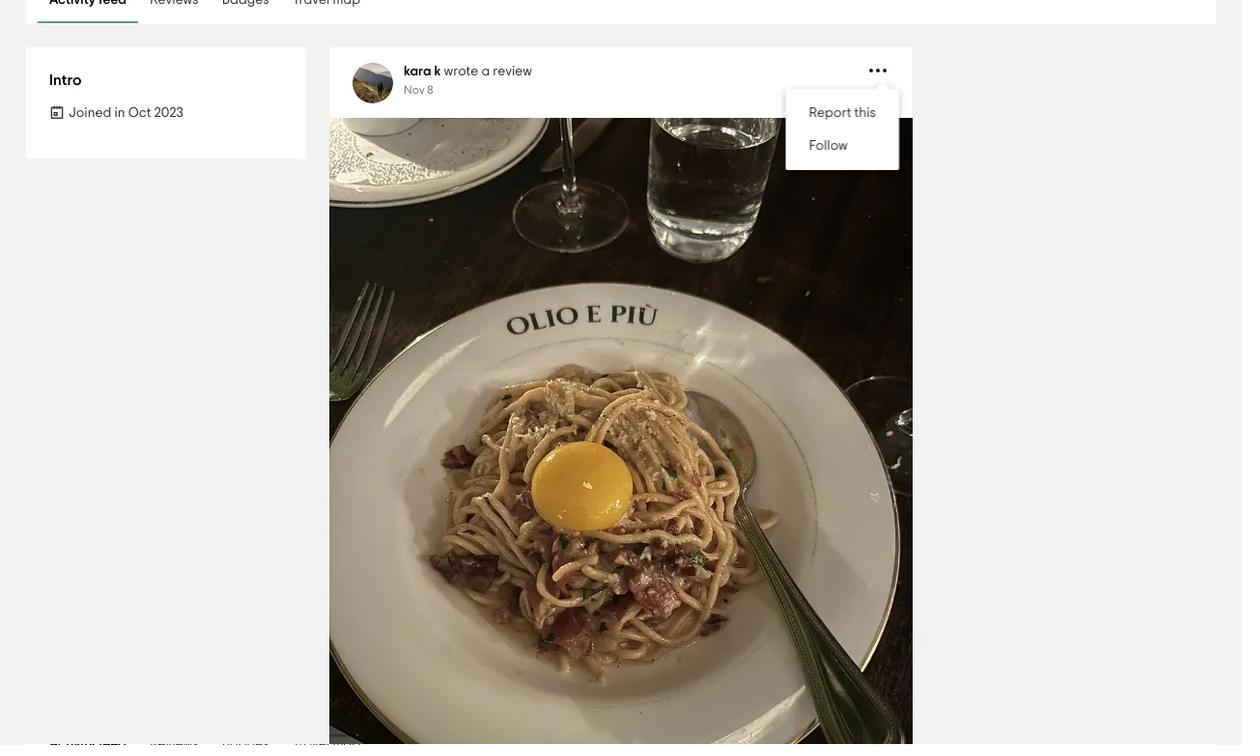 Task type: locate. For each thing, give the bounding box(es) containing it.
nov 8 link
[[404, 84, 434, 96]]

wrote
[[444, 65, 479, 78]]

in
[[114, 106, 125, 120]]

kara k wrote a review nov 8
[[404, 65, 532, 96]]

joined in oct 2023
[[69, 106, 184, 120]]

this
[[855, 106, 877, 120]]

kara
[[404, 65, 432, 78]]



Task type: describe. For each thing, give the bounding box(es) containing it.
report this
[[809, 106, 877, 120]]

report
[[809, 106, 852, 120]]

intro
[[49, 72, 82, 88]]

nov
[[404, 84, 425, 96]]

k
[[434, 65, 441, 78]]

8
[[427, 84, 434, 96]]

follow
[[809, 139, 848, 153]]

2023
[[154, 106, 184, 120]]

kara k link
[[404, 65, 441, 78]]

review
[[493, 65, 532, 78]]

a
[[482, 65, 490, 78]]

joined
[[69, 106, 111, 120]]

oct
[[128, 106, 151, 120]]



Task type: vqa. For each thing, say whether or not it's contained in the screenshot.
ADVERTISEMENT region
no



